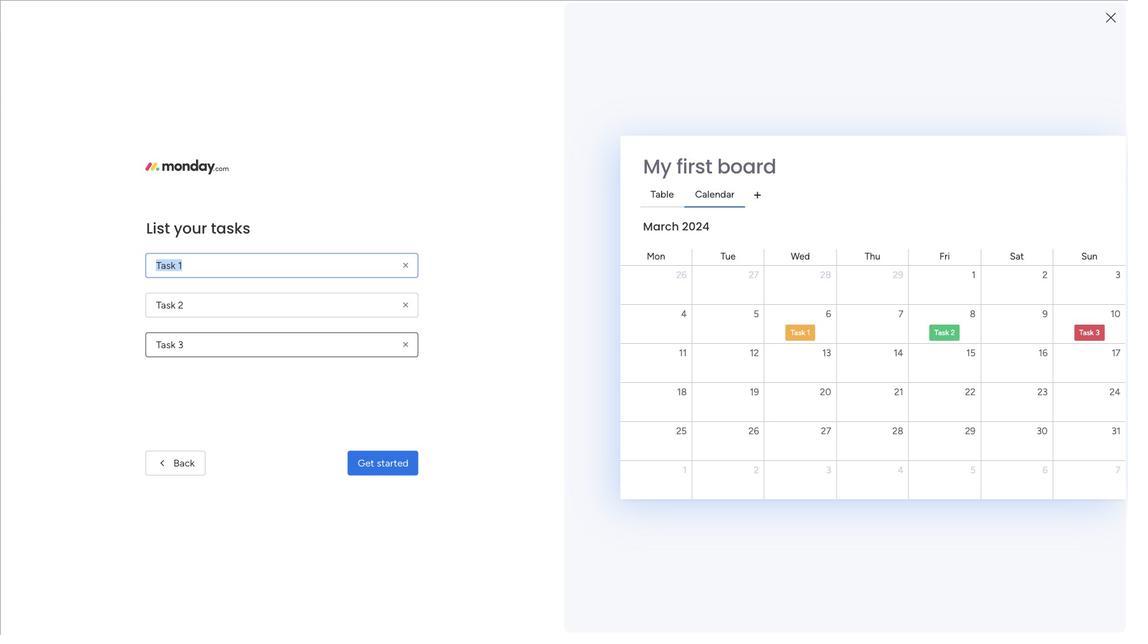 Task type: describe. For each thing, give the bounding box(es) containing it.
task for 10
[[1080, 328, 1094, 337]]

&
[[939, 273, 945, 285]]

31
[[1112, 426, 1121, 437]]

enable
[[230, 265, 260, 277]]

0 vertical spatial works
[[317, 158, 343, 170]]

use
[[762, 354, 777, 364]]

task
[[554, 503, 570, 514]]

24
[[1110, 387, 1121, 398]]

templates image image
[[922, 94, 1086, 179]]

quick search results list box
[[204, 599, 882, 636]]

back
[[174, 458, 195, 469]]

for quick access
[[819, 354, 882, 364]]

monday
[[279, 158, 314, 170]]

13
[[823, 348, 831, 359]]

sat
[[1010, 251, 1024, 263]]

help center learn and get support
[[960, 368, 1046, 393]]

learn how monday works
[[230, 158, 343, 170]]

started for get
[[377, 458, 409, 469]]

1 horizontal spatial 1
[[807, 328, 810, 337]]

11
[[679, 348, 687, 359]]

20
[[820, 387, 831, 398]]

task 3
[[1080, 328, 1100, 337]]

15
[[967, 348, 976, 359]]

new
[[533, 503, 552, 514]]

my private tasks
[[221, 352, 306, 366]]

builder
[[280, 212, 311, 223]]

task for 6
[[791, 328, 805, 337]]

started for getting
[[993, 309, 1022, 319]]

0 horizontal spatial 2
[[754, 465, 759, 476]]

a
[[257, 212, 262, 223]]

23
[[1038, 387, 1048, 398]]

co-
[[265, 212, 280, 223]]

works inside getting started learn how monday.com works
[[1055, 323, 1078, 333]]

1 horizontal spatial lottie animation element
[[560, 30, 909, 77]]

my for my private tasks
[[221, 352, 237, 366]]

reminders
[[565, 475, 609, 487]]

learn inside getting started learn how monday.com works
[[960, 323, 982, 333]]

1 horizontal spatial 7
[[1116, 465, 1121, 476]]

0 horizontal spatial 7
[[899, 309, 904, 320]]

task 2
[[935, 328, 955, 337]]

back button
[[146, 451, 205, 476]]

list your tasks
[[146, 218, 250, 238]]

0 vertical spatial sales
[[995, 428, 1015, 438]]

monday.com
[[1003, 323, 1053, 333]]

0 vertical spatial 3
[[1116, 270, 1121, 281]]

getting started learn how monday.com works
[[960, 309, 1078, 333]]

1 horizontal spatial 29
[[965, 426, 976, 437]]

march
[[643, 219, 679, 235]]

12
[[750, 348, 759, 359]]

1 vertical spatial lottie animation element
[[0, 511, 158, 636]]

for
[[819, 354, 830, 364]]

21
[[895, 387, 904, 398]]

photo
[[287, 238, 313, 250]]

wed
[[791, 251, 810, 263]]

0 horizontal spatial our
[[259, 292, 273, 303]]

meet
[[960, 442, 980, 452]]

quick
[[832, 354, 853, 364]]

19
[[750, 387, 759, 398]]

30
[[1037, 426, 1048, 437]]

your for upload
[[264, 238, 284, 250]]

install
[[230, 292, 256, 303]]

get started button
[[348, 451, 419, 476]]

2 vertical spatial 1
[[683, 465, 687, 476]]

center
[[981, 368, 1007, 379]]

18
[[677, 387, 687, 398]]

and for get
[[984, 382, 998, 393]]

1 horizontal spatial 4
[[898, 465, 904, 476]]

learn inside help center learn and get support
[[960, 382, 982, 393]]

invite a co-builder
[[230, 212, 311, 223]]

sun
[[1082, 251, 1098, 263]]

1 horizontal spatial 26
[[749, 426, 759, 437]]

tue
[[721, 251, 736, 263]]

1 vertical spatial lottie animation image
[[0, 511, 158, 636]]

desktop
[[262, 265, 299, 277]]

board
[[717, 153, 777, 181]]

logo image
[[146, 160, 229, 175]]

my for my first board
[[643, 153, 672, 181]]

upload your photo
[[230, 238, 313, 250]]

1 horizontal spatial 3
[[1096, 328, 1100, 337]]



Task type: vqa. For each thing, say whether or not it's contained in the screenshot.


Task type: locate. For each thing, give the bounding box(es) containing it.
0 vertical spatial 4
[[681, 309, 687, 320]]

5 down "meet"
[[971, 465, 976, 476]]

29 left &
[[893, 270, 904, 281]]

1 vertical spatial 27
[[821, 426, 831, 437]]

1 vertical spatial our
[[983, 442, 995, 452]]

personal
[[480, 475, 518, 487]]

started up monday.com at the right of the page
[[993, 309, 1022, 319]]

my
[[643, 153, 672, 181], [221, 352, 237, 366]]

my left first
[[643, 153, 672, 181]]

0 horizontal spatial 26
[[677, 270, 687, 281]]

2 horizontal spatial 3
[[1116, 270, 1121, 281]]

1 horizontal spatial my
[[643, 153, 672, 181]]

help
[[960, 368, 979, 379]]

invite
[[230, 212, 255, 223]]

0 vertical spatial get
[[947, 273, 963, 285]]

mobile
[[276, 292, 306, 303]]

0 horizontal spatial lottie animation element
[[0, 511, 158, 636]]

here
[[612, 475, 631, 487]]

0 vertical spatial 2
[[1043, 270, 1048, 281]]

learn
[[230, 158, 255, 170], [911, 273, 936, 285], [960, 323, 982, 333], [960, 382, 982, 393]]

0 horizontal spatial lottie animation image
[[0, 511, 158, 636]]

1 vertical spatial 29
[[965, 426, 976, 437]]

1 vertical spatial started
[[377, 458, 409, 469]]

works
[[317, 158, 343, 170], [1055, 323, 1078, 333]]

our right install
[[259, 292, 273, 303]]

get
[[947, 273, 963, 285], [1000, 382, 1014, 393]]

0 vertical spatial 26
[[677, 270, 687, 281]]

25
[[676, 426, 687, 437]]

0 vertical spatial lottie animation image
[[560, 30, 909, 77]]

6
[[826, 309, 831, 320], [1043, 465, 1048, 476]]

1 vertical spatial 4
[[898, 465, 904, 476]]

7 up 14
[[899, 309, 904, 320]]

0 horizontal spatial 6
[[826, 309, 831, 320]]

26
[[677, 270, 687, 281], [749, 426, 759, 437]]

5
[[754, 309, 759, 320], [971, 465, 976, 476]]

1 vertical spatial 1
[[807, 328, 810, 337]]

2 vertical spatial 3
[[826, 465, 831, 476]]

28
[[821, 270, 831, 281], [893, 426, 904, 437]]

and down center
[[984, 382, 998, 393]]

list box
[[0, 145, 158, 336]]

1 horizontal spatial 6
[[1043, 465, 1048, 476]]

kendall parks image
[[1094, 5, 1114, 25]]

1 vertical spatial 5
[[971, 465, 976, 476]]

0 horizontal spatial and
[[546, 475, 562, 487]]

1 horizontal spatial started
[[993, 309, 1022, 319]]

works left task 3
[[1055, 323, 1078, 333]]

1 horizontal spatial get
[[1000, 382, 1014, 393]]

0 vertical spatial 28
[[821, 270, 831, 281]]

tasks up new
[[521, 475, 544, 487]]

0 horizontal spatial works
[[317, 158, 343, 170]]

notifications
[[301, 265, 357, 277]]

fri
[[940, 251, 950, 263]]

tasks right the private
[[279, 352, 306, 366]]

getting
[[960, 309, 991, 319]]

8
[[970, 309, 976, 320]]

your
[[174, 218, 207, 238], [264, 238, 284, 250]]

0 horizontal spatial how
[[257, 158, 276, 170]]

support
[[1016, 382, 1046, 393]]

0 vertical spatial 6
[[826, 309, 831, 320]]

how inside getting started learn how monday.com works
[[984, 323, 1001, 333]]

29
[[893, 270, 904, 281], [965, 426, 976, 437]]

our
[[259, 292, 273, 303], [983, 442, 995, 452]]

sales
[[995, 428, 1015, 438], [998, 442, 1017, 452]]

task 1
[[791, 328, 810, 337]]

track personal tasks and reminders here
[[454, 475, 631, 487]]

learn & get inspired
[[911, 273, 1001, 285]]

2 horizontal spatial 1
[[972, 270, 976, 281]]

0 vertical spatial our
[[259, 292, 273, 303]]

7 down 31
[[1116, 465, 1121, 476]]

1 horizontal spatial our
[[983, 442, 995, 452]]

3 task from the left
[[1080, 328, 1094, 337]]

9
[[1043, 309, 1048, 320]]

get inside help center learn and get support
[[1000, 382, 1014, 393]]

march 2024
[[643, 219, 710, 235]]

0 vertical spatial how
[[257, 158, 276, 170]]

our right "meet"
[[983, 442, 995, 452]]

and
[[984, 382, 998, 393], [546, 475, 562, 487]]

close my private tasks image
[[204, 352, 219, 367]]

0 vertical spatial and
[[984, 382, 998, 393]]

0 vertical spatial started
[[993, 309, 1022, 319]]

option
[[0, 147, 158, 149]]

upload
[[230, 238, 262, 250]]

0 horizontal spatial my
[[221, 352, 237, 366]]

0 horizontal spatial task
[[791, 328, 805, 337]]

1 vertical spatial my
[[221, 352, 237, 366]]

illustration image
[[622, 126, 808, 312]]

getting started element
[[911, 296, 1097, 346]]

started inside button
[[377, 458, 409, 469]]

1 vertical spatial works
[[1055, 323, 1078, 333]]

thu
[[865, 251, 881, 263]]

1 horizontal spatial works
[[1055, 323, 1078, 333]]

1 horizontal spatial 2
[[951, 328, 955, 337]]

26 down 19
[[749, 426, 759, 437]]

0 horizontal spatial 27
[[749, 270, 759, 281]]

0 horizontal spatial 28
[[821, 270, 831, 281]]

help center element
[[911, 356, 1097, 405]]

tasks for private
[[279, 352, 306, 366]]

2024
[[682, 219, 710, 235]]

your right list
[[174, 218, 207, 238]]

10
[[1111, 309, 1121, 320]]

1 horizontal spatial your
[[264, 238, 284, 250]]

2 horizontal spatial task
[[1080, 328, 1094, 337]]

your left photo
[[264, 238, 284, 250]]

1 horizontal spatial how
[[984, 323, 1001, 333]]

contact
[[960, 428, 993, 438]]

and for reminders
[[546, 475, 562, 487]]

0 vertical spatial my
[[643, 153, 672, 181]]

sales right contact at right bottom
[[995, 428, 1015, 438]]

1 vertical spatial and
[[546, 475, 562, 487]]

and up new task
[[546, 475, 562, 487]]

1 horizontal spatial 27
[[821, 426, 831, 437]]

0 vertical spatial 5
[[754, 309, 759, 320]]

learn down 8
[[960, 323, 982, 333]]

started right get on the bottom
[[377, 458, 409, 469]]

1 task from the left
[[791, 328, 805, 337]]

0 horizontal spatial 29
[[893, 270, 904, 281]]

1 vertical spatial 6
[[1043, 465, 1048, 476]]

list
[[146, 218, 170, 238]]

0 horizontal spatial 1
[[683, 465, 687, 476]]

1 vertical spatial 28
[[893, 426, 904, 437]]

1 horizontal spatial 5
[[971, 465, 976, 476]]

0 vertical spatial 7
[[899, 309, 904, 320]]

0 vertical spatial 29
[[893, 270, 904, 281]]

0 horizontal spatial your
[[174, 218, 207, 238]]

3
[[1116, 270, 1121, 281], [1096, 328, 1100, 337], [826, 465, 831, 476]]

progress bar
[[782, 106, 796, 111]]

5 up the 12
[[754, 309, 759, 320]]

tasks
[[211, 218, 250, 238], [279, 352, 306, 366], [521, 475, 544, 487]]

1 vertical spatial how
[[984, 323, 1001, 333]]

my right close my private tasks image
[[221, 352, 237, 366]]

task for 8
[[935, 328, 949, 337]]

learn down help
[[960, 382, 982, 393]]

access
[[855, 354, 882, 364]]

0 vertical spatial 1
[[972, 270, 976, 281]]

1 vertical spatial get
[[1000, 382, 1014, 393]]

app
[[308, 292, 325, 303]]

get down center
[[1000, 382, 1014, 393]]

6 up 13
[[826, 309, 831, 320]]

1 vertical spatial tasks
[[279, 352, 306, 366]]

track
[[454, 475, 478, 487]]

mon
[[647, 251, 665, 263]]

works right monday
[[317, 158, 343, 170]]

2 horizontal spatial 2
[[1043, 270, 1048, 281]]

29 up "meet"
[[965, 426, 976, 437]]

private
[[240, 352, 277, 366]]

14
[[894, 348, 904, 359]]

1 horizontal spatial 28
[[893, 426, 904, 437]]

2 vertical spatial tasks
[[521, 475, 544, 487]]

1 vertical spatial 3
[[1096, 328, 1100, 337]]

and inside help center learn and get support
[[984, 382, 998, 393]]

tasks for personal
[[521, 475, 544, 487]]

0 vertical spatial lottie animation element
[[560, 30, 909, 77]]

1 vertical spatial sales
[[998, 442, 1017, 452]]

tasks left "a"
[[211, 218, 250, 238]]

4
[[681, 309, 687, 320], [898, 465, 904, 476]]

my first board
[[643, 153, 777, 181]]

0 vertical spatial 27
[[749, 270, 759, 281]]

0 horizontal spatial tasks
[[211, 218, 250, 238]]

tasks for your
[[211, 218, 250, 238]]

0 vertical spatial tasks
[[211, 218, 250, 238]]

sales left experts
[[998, 442, 1017, 452]]

2 task from the left
[[935, 328, 949, 337]]

6 down experts
[[1043, 465, 1048, 476]]

get started
[[358, 458, 409, 469]]

1 vertical spatial 26
[[749, 426, 759, 437]]

17
[[1112, 348, 1121, 359]]

None text field
[[146, 253, 419, 278], [146, 293, 419, 318], [146, 253, 419, 278], [146, 293, 419, 318]]

how left monday
[[257, 158, 276, 170]]

27
[[749, 270, 759, 281], [821, 426, 831, 437]]

2 horizontal spatial tasks
[[521, 475, 544, 487]]

enable desktop notifications
[[230, 265, 357, 277]]

inspired
[[965, 273, 1001, 285]]

0 horizontal spatial started
[[377, 458, 409, 469]]

1 vertical spatial 7
[[1116, 465, 1121, 476]]

1 image
[[918, 1, 929, 15]]

2 vertical spatial 2
[[754, 465, 759, 476]]

install our mobile app
[[230, 292, 325, 303]]

1
[[972, 270, 976, 281], [807, 328, 810, 337], [683, 465, 687, 476]]

contact sales meet our sales experts
[[960, 428, 1048, 452]]

1 horizontal spatial and
[[984, 382, 998, 393]]

new task
[[533, 503, 570, 514]]

learn up invite
[[230, 158, 255, 170]]

started inside getting started learn how monday.com works
[[993, 309, 1022, 319]]

get right &
[[947, 273, 963, 285]]

1 horizontal spatial task
[[935, 328, 949, 337]]

0 horizontal spatial 4
[[681, 309, 687, 320]]

2
[[1043, 270, 1048, 281], [951, 328, 955, 337], [754, 465, 759, 476]]

task
[[791, 328, 805, 337], [935, 328, 949, 337], [1080, 328, 1094, 337]]

1 horizontal spatial lottie animation image
[[560, 30, 909, 77]]

first
[[677, 153, 713, 181]]

0 horizontal spatial 5
[[754, 309, 759, 320]]

1 vertical spatial 2
[[951, 328, 955, 337]]

0 horizontal spatial get
[[947, 273, 963, 285]]

26 down march 2024
[[677, 270, 687, 281]]

1 horizontal spatial tasks
[[279, 352, 306, 366]]

0 horizontal spatial 3
[[826, 465, 831, 476]]

your for list
[[174, 218, 207, 238]]

lottie animation image
[[560, 30, 909, 77], [0, 511, 158, 636]]

our inside contact sales meet our sales experts
[[983, 442, 995, 452]]

16
[[1039, 348, 1048, 359]]

experts
[[1019, 442, 1048, 452]]

get
[[358, 458, 375, 469]]

None text field
[[146, 333, 419, 357]]

lottie animation element
[[560, 30, 909, 77], [0, 511, 158, 636]]

how down the getting
[[984, 323, 1001, 333]]

learn left &
[[911, 273, 936, 285]]

22
[[966, 387, 976, 398]]



